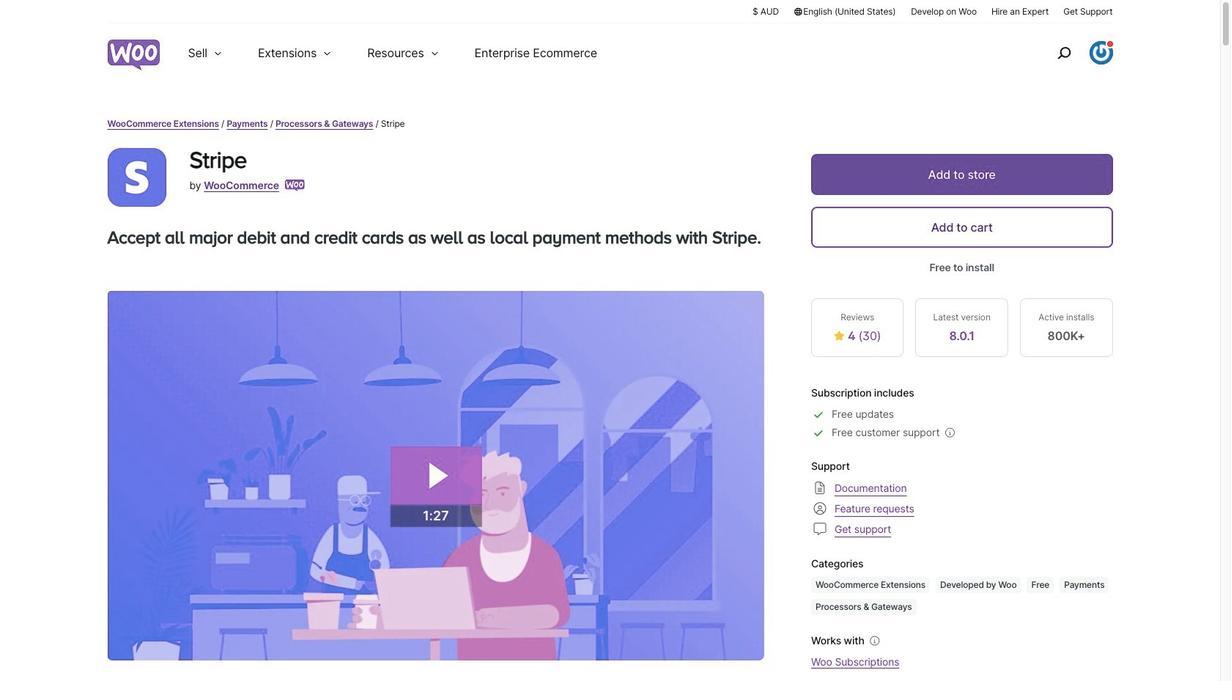 Task type: describe. For each thing, give the bounding box(es) containing it.
circle user image
[[811, 500, 829, 517]]

message image
[[811, 520, 829, 538]]

open account menu image
[[1090, 41, 1113, 65]]

breadcrumb element
[[107, 117, 1113, 130]]



Task type: locate. For each thing, give the bounding box(es) containing it.
file lines image
[[811, 479, 829, 497]]

product icon image
[[107, 148, 166, 207]]

developed by woocommerce image
[[285, 180, 305, 191]]

service navigation menu element
[[1026, 29, 1113, 77]]

search image
[[1052, 41, 1076, 65]]

circle info image
[[868, 633, 882, 648]]



Task type: vqa. For each thing, say whether or not it's contained in the screenshot.
option
no



